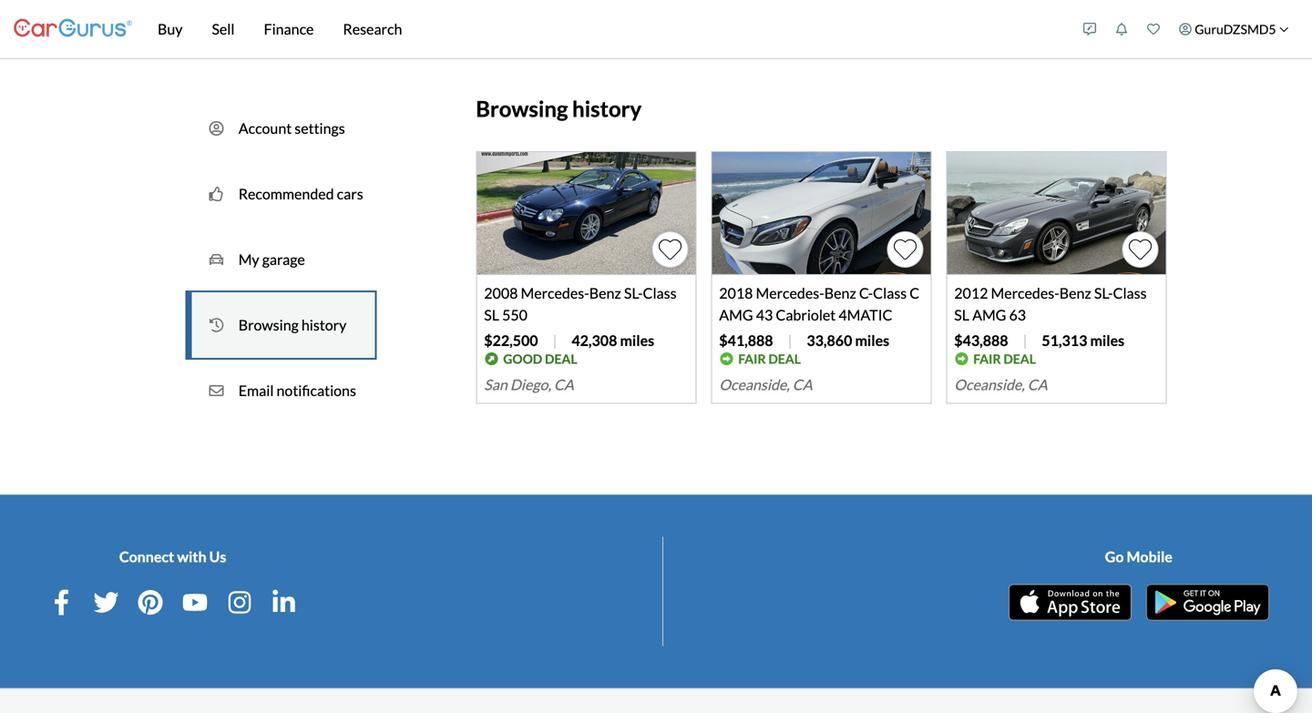 Task type: vqa. For each thing, say whether or not it's contained in the screenshot.
1st Benz from the right
yes



Task type: locate. For each thing, give the bounding box(es) containing it.
oceanside, down $41,888
[[719, 376, 790, 394]]

2 horizontal spatial ca
[[1028, 376, 1048, 394]]

51,313 miles
[[1042, 332, 1125, 349]]

gurudzsmd5 menu item
[[1169, 4, 1299, 55]]

class inside 2008 mercedes-benz sl-class sl 550
[[643, 284, 677, 302]]

research button
[[328, 0, 417, 58]]

benz up 51,313 miles
[[1060, 284, 1091, 302]]

menu bar
[[132, 0, 1074, 58]]

instagram image
[[227, 590, 252, 616]]

miles down 4matic
[[855, 332, 890, 349]]

amg inside 2018 mercedes-benz c-class c amg 43 cabriolet 4matic
[[719, 306, 753, 324]]

42,308 miles
[[572, 332, 654, 349]]

history image
[[209, 316, 224, 334]]

0 horizontal spatial oceanside, ca
[[719, 376, 812, 394]]

go mobile
[[1105, 548, 1173, 566]]

2012 mercedes-benz sl-class sl amg 63 image
[[947, 152, 1166, 275]]

2 class from the left
[[873, 284, 907, 302]]

account settings
[[238, 119, 345, 137]]

deal for $43,888
[[1004, 351, 1036, 367]]

1 deal from the left
[[545, 351, 577, 367]]

2 amg from the left
[[972, 306, 1006, 324]]

gurudzsmd5
[[1195, 21, 1276, 37]]

fair deal down $43,888
[[973, 351, 1036, 367]]

sl- inside 2008 mercedes-benz sl-class sl 550
[[624, 284, 643, 302]]

2008 mercedes-benz sl-class sl 550
[[484, 284, 677, 324]]

fair deal for $41,888
[[738, 351, 801, 367]]

43
[[756, 306, 773, 324]]

3 mercedes- from the left
[[991, 284, 1060, 302]]

1 benz from the left
[[589, 284, 621, 302]]

2 deal from the left
[[768, 351, 801, 367]]

mercedes- up 550 on the left
[[521, 284, 589, 302]]

3 benz from the left
[[1060, 284, 1091, 302]]

2 fair deal from the left
[[973, 351, 1036, 367]]

fair down $41,888
[[738, 351, 766, 367]]

| up good deal
[[553, 332, 557, 349]]

us
[[209, 548, 226, 566]]

oceanside, ca
[[719, 376, 812, 394], [954, 376, 1048, 394]]

0 horizontal spatial sl
[[484, 306, 499, 324]]

benz up 42,308 miles
[[589, 284, 621, 302]]

2 sl- from the left
[[1094, 284, 1113, 302]]

2 sl from the left
[[954, 306, 970, 324]]

envelope image
[[209, 382, 224, 400]]

good
[[503, 351, 542, 367]]

0 horizontal spatial benz
[[589, 284, 621, 302]]

notifications
[[277, 382, 356, 400]]

class for 2008 mercedes-benz sl-class sl 550
[[643, 284, 677, 302]]

mercedes- inside 2008 mercedes-benz sl-class sl 550
[[521, 284, 589, 302]]

recommended cars link
[[187, 161, 375, 227]]

0 horizontal spatial oceanside,
[[719, 376, 790, 394]]

1 miles from the left
[[620, 332, 654, 349]]

benz left "c-"
[[824, 284, 856, 302]]

browsing history link
[[187, 293, 375, 358]]

amg
[[719, 306, 753, 324], [972, 306, 1006, 324]]

benz
[[589, 284, 621, 302], [824, 284, 856, 302], [1060, 284, 1091, 302]]

research
[[343, 20, 402, 38]]

sl inside 2008 mercedes-benz sl-class sl 550
[[484, 306, 499, 324]]

mercedes- inside 2012 mercedes-benz sl-class sl amg 63
[[991, 284, 1060, 302]]

c-
[[859, 284, 873, 302]]

saved cars image
[[1147, 23, 1160, 36]]

deal down 42,308
[[545, 351, 577, 367]]

1 | from the left
[[553, 332, 557, 349]]

2 horizontal spatial deal
[[1004, 351, 1036, 367]]

1 mercedes- from the left
[[521, 284, 589, 302]]

| down the cabriolet
[[788, 332, 792, 349]]

user icon image
[[1179, 23, 1192, 36]]

2 ca from the left
[[793, 376, 812, 394]]

amg for 2018
[[719, 306, 753, 324]]

oceanside, down $43,888
[[954, 376, 1025, 394]]

class inside 2012 mercedes-benz sl-class sl amg 63
[[1113, 284, 1147, 302]]

diego,
[[510, 376, 551, 394]]

3 ca from the left
[[1028, 376, 1048, 394]]

sl down 2012
[[954, 306, 970, 324]]

0 horizontal spatial |
[[553, 332, 557, 349]]

0 horizontal spatial mercedes-
[[521, 284, 589, 302]]

2008 mercedes-benz sl-class sl 550 image
[[477, 152, 696, 275]]

amg up $43,888
[[972, 306, 1006, 324]]

0 vertical spatial browsing
[[476, 96, 568, 122]]

1 sl from the left
[[484, 306, 499, 324]]

amg inside 2012 mercedes-benz sl-class sl amg 63
[[972, 306, 1006, 324]]

2 mercedes- from the left
[[756, 284, 824, 302]]

0 horizontal spatial class
[[643, 284, 677, 302]]

class inside 2018 mercedes-benz c-class c amg 43 cabriolet 4matic
[[873, 284, 907, 302]]

amg down 2018
[[719, 306, 753, 324]]

2 benz from the left
[[824, 284, 856, 302]]

2 horizontal spatial mercedes-
[[991, 284, 1060, 302]]

0 horizontal spatial amg
[[719, 306, 753, 324]]

my garage link
[[187, 227, 375, 293]]

ca right diego,
[[554, 376, 574, 394]]

sl- inside 2012 mercedes-benz sl-class sl amg 63
[[1094, 284, 1113, 302]]

3 class from the left
[[1113, 284, 1147, 302]]

class up 42,308 miles
[[643, 284, 677, 302]]

benz inside 2018 mercedes-benz c-class c amg 43 cabriolet 4matic
[[824, 284, 856, 302]]

mercedes- up "63"
[[991, 284, 1060, 302]]

2 horizontal spatial |
[[1023, 332, 1027, 349]]

1 horizontal spatial oceanside,
[[954, 376, 1025, 394]]

cargurus logo homepage link link
[[14, 3, 132, 55]]

0 horizontal spatial fair deal
[[738, 351, 801, 367]]

$22,500
[[484, 332, 538, 349]]

menu bar containing buy
[[132, 0, 1074, 58]]

1 fair deal from the left
[[738, 351, 801, 367]]

1 oceanside, from the left
[[719, 376, 790, 394]]

class left c
[[873, 284, 907, 302]]

2 horizontal spatial miles
[[1090, 332, 1125, 349]]

benz inside 2012 mercedes-benz sl-class sl amg 63
[[1060, 284, 1091, 302]]

0 horizontal spatial browsing
[[238, 316, 299, 334]]

mercedes- inside 2018 mercedes-benz c-class c amg 43 cabriolet 4matic
[[756, 284, 824, 302]]

class for 2012 mercedes-benz sl-class sl amg 63
[[1113, 284, 1147, 302]]

1 horizontal spatial sl-
[[1094, 284, 1113, 302]]

miles right 42,308
[[620, 332, 654, 349]]

1 horizontal spatial mercedes-
[[756, 284, 824, 302]]

class
[[643, 284, 677, 302], [873, 284, 907, 302], [1113, 284, 1147, 302]]

open notifications image
[[1115, 23, 1128, 36]]

browsing
[[476, 96, 568, 122], [238, 316, 299, 334]]

0 horizontal spatial fair
[[738, 351, 766, 367]]

1 horizontal spatial amg
[[972, 306, 1006, 324]]

browsing history
[[476, 96, 642, 122], [238, 316, 347, 334]]

2 oceanside, ca from the left
[[954, 376, 1048, 394]]

1 horizontal spatial fair deal
[[973, 351, 1036, 367]]

1 horizontal spatial fair
[[973, 351, 1001, 367]]

sl inside 2012 mercedes-benz sl-class sl amg 63
[[954, 306, 970, 324]]

fair deal for $43,888
[[973, 351, 1036, 367]]

1 horizontal spatial oceanside, ca
[[954, 376, 1048, 394]]

fair for $43,888
[[973, 351, 1001, 367]]

0 vertical spatial browsing history
[[476, 96, 642, 122]]

sl
[[484, 306, 499, 324], [954, 306, 970, 324]]

oceanside, ca down $43,888
[[954, 376, 1048, 394]]

email notifications
[[238, 382, 356, 400]]

mercedes- up the cabriolet
[[756, 284, 824, 302]]

good deal
[[503, 351, 577, 367]]

|
[[553, 332, 557, 349], [788, 332, 792, 349], [1023, 332, 1027, 349]]

1 oceanside, ca from the left
[[719, 376, 812, 394]]

1 fair from the left
[[738, 351, 766, 367]]

1 vertical spatial history
[[301, 316, 347, 334]]

3 deal from the left
[[1004, 351, 1036, 367]]

car image
[[209, 251, 224, 269]]

1 horizontal spatial browsing
[[476, 96, 568, 122]]

email
[[238, 382, 274, 400]]

0 horizontal spatial deal
[[545, 351, 577, 367]]

2 oceanside, from the left
[[954, 376, 1025, 394]]

1 horizontal spatial class
[[873, 284, 907, 302]]

51,313
[[1042, 332, 1087, 349]]

finance
[[264, 20, 314, 38]]

thumbs up image
[[209, 185, 224, 203]]

fair deal
[[738, 351, 801, 367], [973, 351, 1036, 367]]

2 fair from the left
[[973, 351, 1001, 367]]

1 horizontal spatial ca
[[793, 376, 812, 394]]

sl left 550 on the left
[[484, 306, 499, 324]]

$41,888
[[719, 332, 773, 349]]

550
[[502, 306, 528, 324]]

1 horizontal spatial browsing history
[[476, 96, 642, 122]]

ca down 33,860
[[793, 376, 812, 394]]

class up 51,313 miles
[[1113, 284, 1147, 302]]

ca
[[554, 376, 574, 394], [793, 376, 812, 394], [1028, 376, 1048, 394]]

0 horizontal spatial ca
[[554, 376, 574, 394]]

3 miles from the left
[[1090, 332, 1125, 349]]

amg for 2012
[[972, 306, 1006, 324]]

2 horizontal spatial benz
[[1060, 284, 1091, 302]]

oceanside,
[[719, 376, 790, 394], [954, 376, 1025, 394]]

benz inside 2008 mercedes-benz sl-class sl 550
[[589, 284, 621, 302]]

benz for 51,313
[[1060, 284, 1091, 302]]

fair
[[738, 351, 766, 367], [973, 351, 1001, 367]]

oceanside, ca down $41,888
[[719, 376, 812, 394]]

deal down $41,888
[[768, 351, 801, 367]]

chevron down image
[[1279, 24, 1289, 34]]

miles for 33,860 miles
[[855, 332, 890, 349]]

sl for 2008 mercedes-benz sl-class sl 550
[[484, 306, 499, 324]]

1 horizontal spatial deal
[[768, 351, 801, 367]]

1 class from the left
[[643, 284, 677, 302]]

2012 mercedes-benz sl-class sl amg 63
[[954, 284, 1147, 324]]

fair down $43,888
[[973, 351, 1001, 367]]

miles
[[620, 332, 654, 349], [855, 332, 890, 349], [1090, 332, 1125, 349]]

ca down 51,313
[[1028, 376, 1048, 394]]

2 miles from the left
[[855, 332, 890, 349]]

1 horizontal spatial sl
[[954, 306, 970, 324]]

| down "63"
[[1023, 332, 1027, 349]]

1 vertical spatial browsing
[[238, 316, 299, 334]]

0 horizontal spatial browsing history
[[238, 316, 347, 334]]

1 horizontal spatial benz
[[824, 284, 856, 302]]

1 amg from the left
[[719, 306, 753, 324]]

1 horizontal spatial |
[[788, 332, 792, 349]]

browsing inside browsing history link
[[238, 316, 299, 334]]

0 horizontal spatial miles
[[620, 332, 654, 349]]

cabriolet
[[776, 306, 836, 324]]

sl- up 42,308 miles
[[624, 284, 643, 302]]

0 horizontal spatial sl-
[[624, 284, 643, 302]]

1 sl- from the left
[[624, 284, 643, 302]]

1 horizontal spatial miles
[[855, 332, 890, 349]]

deal
[[545, 351, 577, 367], [768, 351, 801, 367], [1004, 351, 1036, 367]]

2 horizontal spatial class
[[1113, 284, 1147, 302]]

1 horizontal spatial history
[[572, 96, 642, 122]]

4matic
[[839, 306, 893, 324]]

2 | from the left
[[788, 332, 792, 349]]

history
[[572, 96, 642, 122], [301, 316, 347, 334]]

mercedes-
[[521, 284, 589, 302], [756, 284, 824, 302], [991, 284, 1060, 302]]

sl- up 51,313 miles
[[1094, 284, 1113, 302]]

deal down $43,888
[[1004, 351, 1036, 367]]

3 | from the left
[[1023, 332, 1027, 349]]

sl-
[[624, 284, 643, 302], [1094, 284, 1113, 302]]

miles right 51,313
[[1090, 332, 1125, 349]]

benz for 33,860
[[824, 284, 856, 302]]

fair deal down $41,888
[[738, 351, 801, 367]]



Task type: describe. For each thing, give the bounding box(es) containing it.
oceanside, for $41,888
[[719, 376, 790, 394]]

youtube image
[[182, 590, 208, 616]]

san diego, ca
[[484, 376, 574, 394]]

sl- for 42,308
[[624, 284, 643, 302]]

benz for 42,308
[[589, 284, 621, 302]]

| for $43,888
[[1023, 332, 1027, 349]]

facebook image
[[49, 590, 74, 616]]

ca for $43,888
[[1028, 376, 1048, 394]]

63
[[1009, 306, 1026, 324]]

deal for $41,888
[[768, 351, 801, 367]]

33,860 miles
[[807, 332, 890, 349]]

account
[[238, 119, 292, 137]]

user circle image
[[209, 119, 224, 138]]

twitter image
[[93, 590, 119, 616]]

cars
[[337, 185, 363, 203]]

1 vertical spatial browsing history
[[238, 316, 347, 334]]

fair for $41,888
[[738, 351, 766, 367]]

download on the app store image
[[1009, 585, 1132, 621]]

1 ca from the left
[[554, 376, 574, 394]]

0 horizontal spatial history
[[301, 316, 347, 334]]

42,308
[[572, 332, 617, 349]]

recommended cars
[[238, 185, 363, 203]]

2018 mercedes-benz c-class c amg 43 cabriolet 4matic image
[[712, 152, 931, 275]]

garage
[[262, 251, 305, 268]]

pinterest image
[[138, 590, 163, 616]]

sell
[[212, 20, 235, 38]]

deal for $22,500
[[545, 351, 577, 367]]

sl for 2012 mercedes-benz sl-class sl amg 63
[[954, 306, 970, 324]]

san
[[484, 376, 507, 394]]

oceanside, for $43,888
[[954, 376, 1025, 394]]

sell button
[[197, 0, 249, 58]]

c
[[910, 284, 920, 302]]

miles for 51,313 miles
[[1090, 332, 1125, 349]]

ca for $41,888
[[793, 376, 812, 394]]

$43,888
[[954, 332, 1008, 349]]

2018 mercedes-benz c-class c amg 43 cabriolet 4matic
[[719, 284, 920, 324]]

gurudzsmd5 menu
[[1074, 4, 1299, 55]]

finance button
[[249, 0, 328, 58]]

my garage
[[238, 251, 305, 268]]

| for $41,888
[[788, 332, 792, 349]]

mercedes- for 2008
[[521, 284, 589, 302]]

| for $22,500
[[553, 332, 557, 349]]

settings
[[295, 119, 345, 137]]

buy button
[[143, 0, 197, 58]]

gurudzsmd5 button
[[1169, 4, 1299, 55]]

add a car review image
[[1083, 23, 1096, 36]]

mercedes- for 2018
[[756, 284, 824, 302]]

recommended
[[238, 185, 334, 203]]

class for 2018 mercedes-benz c-class c amg 43 cabriolet 4matic
[[873, 284, 907, 302]]

email notifications link
[[187, 358, 375, 424]]

2008
[[484, 284, 518, 302]]

33,860
[[807, 332, 852, 349]]

cargurus logo homepage link image
[[14, 3, 132, 55]]

connect with us
[[119, 548, 226, 566]]

0 vertical spatial history
[[572, 96, 642, 122]]

miles for 42,308 miles
[[620, 332, 654, 349]]

connect
[[119, 548, 174, 566]]

mobile
[[1127, 548, 1173, 566]]

mercedes- for 2012
[[991, 284, 1060, 302]]

my
[[238, 251, 259, 268]]

sl- for 51,313
[[1094, 284, 1113, 302]]

linkedin image
[[271, 590, 297, 616]]

oceanside, ca for $43,888
[[954, 376, 1048, 394]]

buy
[[158, 20, 183, 38]]

get it on google play image
[[1146, 585, 1269, 621]]

with
[[177, 548, 206, 566]]

account settings link
[[187, 96, 375, 161]]

2012
[[954, 284, 988, 302]]

go
[[1105, 548, 1124, 566]]

oceanside, ca for $41,888
[[719, 376, 812, 394]]

2018
[[719, 284, 753, 302]]



